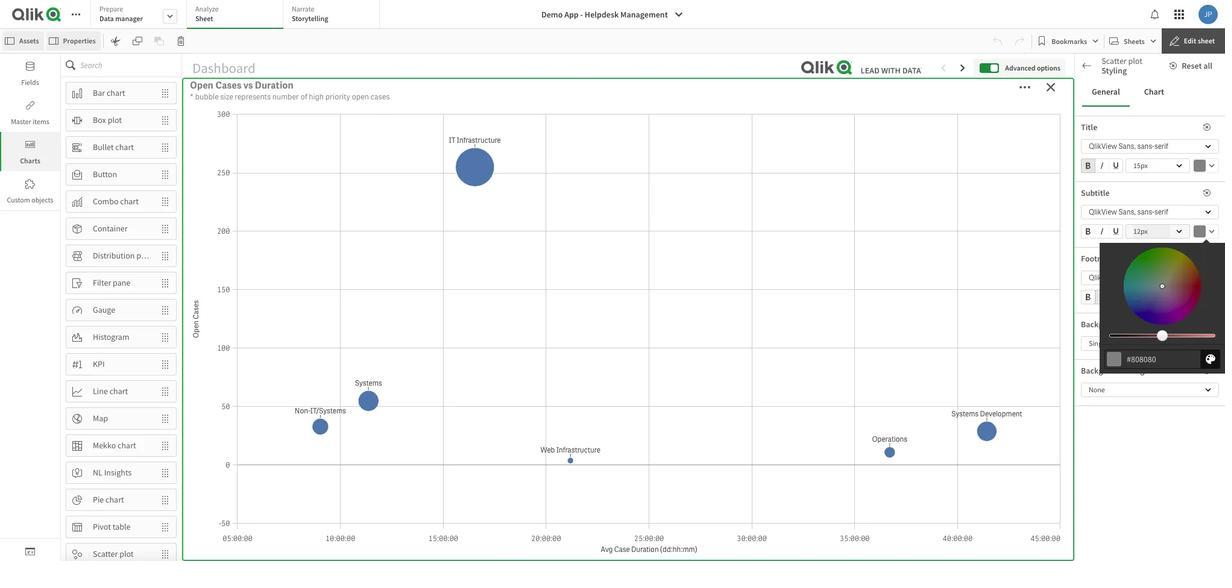 Task type: locate. For each thing, give the bounding box(es) containing it.
master items
[[11, 117, 49, 126]]

1 vertical spatial serif
[[1155, 208, 1169, 217]]

state
[[1082, 208, 1100, 218], [1171, 259, 1186, 268]]

navigation
[[1082, 343, 1120, 354]]

triangle bottom image down <inherited>.
[[1076, 289, 1091, 295]]

0 horizontal spatial tab list
[[90, 0, 384, 30]]

low priority cases 203
[[847, 81, 1002, 154]]

group for title
[[1082, 159, 1124, 176]]

priority for 203
[[886, 81, 948, 106]]

1 horizontal spatial tab list
[[1083, 78, 1219, 107]]

scatter right scatter chart image on the top right of the page
[[1102, 55, 1127, 66]]

qlikview down visualizations,
[[1089, 273, 1118, 283]]

1 horizontal spatial chart
[[1145, 86, 1165, 97]]

12px button
[[1126, 224, 1191, 239]]

table
[[113, 522, 131, 533]]

1 qlikview from the top
[[1089, 142, 1118, 151]]

15px
[[1134, 161, 1148, 170]]

qlikview sans, sans-serif button up 12px popup button
[[1082, 205, 1220, 220]]

qlikview down the subtitle
[[1089, 208, 1118, 217]]

qlikview sans, sans-serif up presentation
[[1089, 273, 1169, 283]]

general button
[[1083, 78, 1130, 107]]

triangle bottom image
[[1076, 188, 1091, 194], [1076, 289, 1091, 295]]

0 vertical spatial scatter
[[1102, 55, 1127, 66]]

if
[[1082, 250, 1085, 259]]

chart for line chart
[[110, 386, 128, 397]]

0 vertical spatial qlikview
[[1089, 142, 1118, 151]]

chart for chart suggestions
[[1103, 66, 1123, 77]]

1 vertical spatial scatter
[[93, 549, 118, 560]]

qlikview sans, sans-serif for title
[[1089, 142, 1169, 151]]

chart right mekko
[[118, 440, 136, 451]]

sans, inside dropdown button
[[1119, 273, 1137, 283]]

number
[[273, 92, 299, 102]]

qlikview for title
[[1089, 142, 1118, 151]]

pie
[[93, 495, 104, 506]]

1 vertical spatial background
[[1082, 366, 1126, 376]]

cases
[[371, 92, 390, 102]]

1 vertical spatial tab list
[[1083, 78, 1219, 107]]

8 move image from the top
[[154, 517, 176, 538]]

group up want
[[1082, 224, 1124, 241]]

0 vertical spatial qlikview sans, sans-serif button
[[1082, 139, 1220, 154]]

chart for mekko chart
[[118, 440, 136, 451]]

0 horizontal spatial scatter
[[93, 549, 118, 560]]

variables image
[[25, 547, 35, 557]]

chart inside button
[[1145, 86, 1165, 97]]

0 vertical spatial chart
[[1103, 66, 1123, 77]]

3 serif from the top
[[1155, 273, 1169, 283]]

open & resolved cases over time
[[188, 377, 337, 390]]

sans,
[[1119, 142, 1137, 151], [1119, 208, 1137, 217], [1119, 273, 1137, 283]]

1 sans, from the top
[[1119, 142, 1137, 151]]

background up bubble size
[[1082, 366, 1126, 376]]

size down background image
[[1109, 378, 1122, 389]]

1 move image from the top
[[154, 83, 176, 103]]

1 triangle bottom image from the top
[[1076, 188, 1091, 194]]

0 horizontal spatial state
[[1082, 208, 1100, 218]]

1 horizontal spatial scatter
[[1102, 55, 1127, 66]]

1 group from the top
[[1082, 159, 1124, 176]]

0 vertical spatial sans-
[[1138, 142, 1155, 151]]

sans, down the states at the top right of page
[[1119, 208, 1137, 217]]

0 vertical spatial serif
[[1155, 142, 1169, 151]]

next sheet: performance image
[[959, 63, 968, 73]]

8 move image from the top
[[154, 409, 176, 429]]

1 vertical spatial color
[[1110, 339, 1125, 348]]

serif for subtitle
[[1155, 208, 1169, 217]]

priority inside low priority cases 203
[[886, 81, 948, 106]]

0 horizontal spatial size
[[220, 92, 233, 102]]

qlikview sans, sans-serif button
[[1082, 139, 1220, 154], [1082, 205, 1220, 220]]

general
[[1092, 86, 1121, 97], [1091, 163, 1119, 174]]

2 group from the top
[[1082, 224, 1124, 241]]

data
[[100, 14, 114, 23]]

chart for bar chart
[[107, 88, 125, 98]]

1 horizontal spatial you
[[1125, 259, 1136, 268]]

1 triangle right image from the top
[[1076, 537, 1091, 544]]

priority inside medium priority cases 142
[[606, 81, 668, 106]]

need
[[1137, 259, 1152, 268]]

medium priority cases 142
[[535, 81, 722, 154]]

sans- down need
[[1138, 273, 1155, 283]]

0 vertical spatial open
[[190, 79, 214, 92]]

state inside "if you want to add the object to master visualizations, you need to set state to <inherited>."
[[1171, 259, 1186, 268]]

background up the single color on the right of page
[[1082, 319, 1126, 330]]

color up single color "dropdown button" at bottom
[[1127, 319, 1146, 330]]

move image
[[154, 110, 176, 131], [154, 192, 176, 212], [154, 219, 176, 239], [154, 246, 176, 266], [154, 327, 176, 348], [154, 463, 176, 484], [154, 490, 176, 511], [154, 517, 176, 538]]

0 vertical spatial color
[[1127, 319, 1146, 330]]

serif up 15px popup button
[[1155, 142, 1169, 151]]

suggestions
[[1125, 66, 1168, 77]]

application
[[0, 0, 1226, 562]]

plot for scatter plot
[[120, 549, 134, 560]]

1 vertical spatial qlikview sans, sans-serif
[[1089, 208, 1169, 217]]

move image
[[154, 83, 176, 103], [154, 137, 176, 158], [154, 164, 176, 185], [154, 273, 176, 293], [154, 300, 176, 321], [154, 354, 176, 375], [154, 382, 176, 402], [154, 409, 176, 429], [154, 436, 176, 456], [154, 544, 176, 562]]

qlikview for footnote
[[1089, 273, 1118, 283]]

chart right combo
[[120, 196, 139, 207]]

low
[[847, 81, 882, 106]]

serif down 'set'
[[1155, 273, 1169, 283]]

sans- inside dropdown button
[[1138, 273, 1155, 283]]

1 vertical spatial sans-
[[1138, 208, 1155, 217]]

you
[[1087, 250, 1098, 259], [1125, 259, 1136, 268]]

to left add
[[1116, 250, 1122, 259]]

2 qlikview sans, sans-serif button from the top
[[1082, 205, 1220, 220]]

2 qlikview sans, sans-serif from the top
[[1089, 208, 1169, 217]]

container
[[93, 223, 128, 234]]

0 vertical spatial sans,
[[1119, 142, 1137, 151]]

chart down suggestions
[[1145, 86, 1165, 97]]

move image right combo chart
[[154, 192, 176, 212]]

color right the single
[[1110, 339, 1125, 348]]

0 vertical spatial tab list
[[90, 0, 384, 30]]

sheet
[[195, 14, 213, 23]]

2 sans- from the top
[[1138, 208, 1155, 217]]

0 vertical spatial size
[[220, 92, 233, 102]]

chart right the "bar"
[[107, 88, 125, 98]]

bar
[[93, 88, 105, 98]]

distribution
[[93, 250, 135, 261]]

1 horizontal spatial color
[[1127, 319, 1146, 330]]

tab list
[[90, 0, 384, 30], [1083, 78, 1219, 107]]

qlikview for subtitle
[[1089, 208, 1118, 217]]

2 vertical spatial qlikview
[[1089, 273, 1118, 283]]

1 vertical spatial group
[[1082, 224, 1124, 241]]

open left by on the top of page
[[558, 157, 581, 169]]

scatter for scatter plot
[[93, 549, 118, 560]]

1 vertical spatial open
[[558, 157, 581, 169]]

sans, for subtitle
[[1119, 208, 1137, 217]]

sans- up 12px
[[1138, 208, 1155, 217]]

general up "alternate"
[[1091, 163, 1119, 174]]

assets button
[[2, 31, 44, 51]]

0 vertical spatial group
[[1082, 159, 1124, 176]]

3 sans, from the top
[[1119, 273, 1137, 283]]

title
[[1082, 122, 1098, 133]]

helpdesk
[[585, 9, 619, 20]]

1 background from the top
[[1082, 319, 1126, 330]]

2 triangle right image from the top
[[1076, 560, 1091, 562]]

move image right insights
[[154, 463, 176, 484]]

appearance tab
[[1076, 135, 1226, 157]]

3 qlikview sans, sans-serif from the top
[[1089, 273, 1169, 283]]

bullet
[[93, 142, 114, 153]]

open for open & resolved cases over time
[[188, 377, 212, 390]]

10 move image from the top
[[154, 544, 176, 562]]

0 horizontal spatial chart
[[1103, 66, 1123, 77]]

serif inside dropdown button
[[1155, 273, 1169, 283]]

2 background from the top
[[1082, 366, 1126, 376]]

3 move image from the top
[[154, 164, 176, 185]]

move image for scatter plot
[[154, 544, 176, 562]]

2 vertical spatial group
[[1082, 290, 1124, 307]]

move image right container
[[154, 219, 176, 239]]

group up the palette icon
[[1082, 290, 1124, 307]]

move image right the table
[[154, 517, 176, 538]]

-
[[581, 9, 583, 20]]

1 vertical spatial qlikview sans, sans-serif button
[[1082, 205, 1220, 220]]

custom objects
[[7, 195, 53, 205]]

color for background color
[[1127, 319, 1146, 330]]

scatter down pivot
[[93, 549, 118, 560]]

options
[[1038, 63, 1061, 72]]

scatter
[[1102, 55, 1127, 66], [93, 549, 118, 560]]

background for background color
[[1082, 319, 1126, 330]]

move image for distribution plot
[[154, 246, 176, 266]]

you left the
[[1125, 259, 1136, 268]]

qlikview down title
[[1089, 142, 1118, 151]]

3 sans- from the top
[[1138, 273, 1155, 283]]

priority
[[297, 81, 358, 106], [606, 81, 668, 106], [886, 81, 948, 106], [623, 157, 657, 169]]

1 vertical spatial triangle bottom image
[[1076, 289, 1091, 295]]

7 move image from the top
[[154, 382, 176, 402]]

move image right distribution plot
[[154, 246, 176, 266]]

sans, for title
[[1119, 142, 1137, 151]]

3 move image from the top
[[154, 219, 176, 239]]

1 vertical spatial triangle right image
[[1076, 560, 1091, 562]]

general down styling
[[1092, 86, 1121, 97]]

size right bubble
[[220, 92, 233, 102]]

advanced options
[[1006, 63, 1061, 72]]

6 move image from the top
[[154, 463, 176, 484]]

cases inside low priority cases 203
[[952, 81, 1002, 106]]

*
[[190, 92, 194, 102]]

triangle bottom image down triangle right image
[[1076, 188, 1091, 194]]

qlikview sans, sans-serif inside dropdown button
[[1089, 273, 1169, 283]]

duration
[[255, 79, 294, 92]]

move image for pivot table
[[154, 517, 176, 538]]

gauge
[[93, 305, 115, 316]]

scatter inside scatter plot styling
[[1102, 55, 1127, 66]]

move image right the histogram on the left bottom of the page
[[154, 327, 176, 348]]

plot down the table
[[120, 549, 134, 560]]

application containing 72
[[0, 0, 1226, 562]]

cases
[[215, 79, 242, 92], [362, 81, 412, 106], [672, 81, 722, 106], [952, 81, 1002, 106], [583, 157, 609, 169], [264, 377, 290, 390]]

items
[[33, 117, 49, 126]]

styling
[[1102, 65, 1128, 76]]

edit
[[1185, 36, 1197, 45]]

properties
[[63, 36, 96, 45]]

7 move image from the top
[[154, 490, 176, 511]]

sans- for footnote
[[1138, 273, 1155, 283]]

sans- up the 15px
[[1138, 142, 1155, 151]]

0 vertical spatial general
[[1092, 86, 1121, 97]]

plot down the sheets
[[1129, 55, 1143, 66]]

database image
[[25, 62, 35, 71]]

scatter plot
[[93, 549, 134, 560]]

1 move image from the top
[[154, 110, 176, 131]]

qlikview sans, sans-serif for footnote
[[1089, 273, 1169, 283]]

plot for box plot
[[108, 115, 122, 126]]

custom
[[7, 195, 30, 205]]

map
[[93, 413, 108, 424]]

state down the subtitle
[[1082, 208, 1100, 218]]

plot right box
[[108, 115, 122, 126]]

scatter chart image
[[1085, 66, 1094, 76]]

plot right distribution
[[136, 250, 151, 261]]

priority inside the high priority cases 72
[[297, 81, 358, 106]]

142
[[596, 106, 661, 154]]

1 qlikview sans, sans-serif from the top
[[1089, 142, 1169, 151]]

72
[[311, 106, 355, 154]]

high priority cases 72
[[254, 81, 412, 154]]

0 vertical spatial triangle right image
[[1076, 537, 1091, 544]]

plot
[[1129, 55, 1143, 66], [108, 115, 122, 126], [136, 250, 151, 261], [120, 549, 134, 560]]

move image for pie chart
[[154, 490, 176, 511]]

5 move image from the top
[[154, 300, 176, 321]]

color
[[1127, 319, 1146, 330], [1110, 339, 1125, 348]]

qlikview sans, sans-serif button for subtitle
[[1082, 205, 1220, 220]]

prepare
[[100, 4, 123, 13]]

1 vertical spatial sans,
[[1119, 208, 1137, 217]]

background
[[1082, 319, 1126, 330], [1082, 366, 1126, 376]]

None text field
[[1082, 471, 1185, 488]]

serif
[[1155, 142, 1169, 151], [1155, 208, 1169, 217], [1155, 273, 1169, 283]]

open left vs
[[190, 79, 214, 92]]

group
[[1082, 159, 1124, 176], [1082, 224, 1124, 241], [1082, 290, 1124, 307]]

analyze
[[195, 4, 219, 13]]

state right 'set'
[[1171, 259, 1186, 268]]

management
[[621, 9, 668, 20]]

to
[[1116, 250, 1122, 259], [1167, 250, 1173, 259], [1153, 259, 1159, 268], [1188, 259, 1194, 268]]

9 move image from the top
[[154, 436, 176, 456]]

3 qlikview from the top
[[1089, 273, 1118, 283]]

qlikview sans, sans-serif up the 15px
[[1089, 142, 1169, 151]]

copy image
[[132, 36, 142, 46]]

3 group from the top
[[1082, 290, 1124, 307]]

properties button
[[46, 31, 101, 51]]

chart for combo chart
[[120, 196, 139, 207]]

presentation
[[1091, 287, 1136, 298]]

4 move image from the top
[[154, 246, 176, 266]]

alternate
[[1091, 186, 1124, 197]]

qlikview sans, sans-serif button
[[1082, 271, 1220, 285]]

color inside "dropdown button"
[[1110, 339, 1125, 348]]

1 vertical spatial size
[[1109, 378, 1122, 389]]

2 vertical spatial sans-
[[1138, 273, 1155, 283]]

single color
[[1089, 339, 1125, 348]]

alternate states
[[1091, 186, 1146, 197]]

2 serif from the top
[[1155, 208, 1169, 217]]

2 sans, from the top
[[1119, 208, 1137, 217]]

2 vertical spatial open
[[188, 377, 212, 390]]

box plot
[[93, 115, 122, 126]]

1 sans- from the top
[[1138, 142, 1155, 151]]

move image for line chart
[[154, 382, 176, 402]]

Search text field
[[80, 54, 182, 77]]

sans, up presentation
[[1119, 273, 1137, 283]]

plot inside scatter plot styling
[[1129, 55, 1143, 66]]

single color button
[[1082, 337, 1185, 351]]

want
[[1099, 250, 1114, 259]]

chart up general button
[[1103, 66, 1123, 77]]

2 move image from the top
[[154, 137, 176, 158]]

fields button
[[0, 54, 60, 93]]

1 serif from the top
[[1155, 142, 1169, 151]]

6 move image from the top
[[154, 354, 176, 375]]

you right if
[[1087, 250, 1098, 259]]

5 move image from the top
[[154, 327, 176, 348]]

2 move image from the top
[[154, 192, 176, 212]]

0 horizontal spatial color
[[1110, 339, 1125, 348]]

0 vertical spatial state
[[1082, 208, 1100, 218]]

tooltip inside application
[[1100, 239, 1226, 374]]

sans, up the 15px
[[1119, 142, 1137, 151]]

4 move image from the top
[[154, 273, 176, 293]]

qlikview sans, sans-serif button up 15px popup button
[[1082, 139, 1220, 154]]

insights
[[104, 468, 132, 478]]

chart for pie chart
[[106, 495, 124, 506]]

analyze sheet
[[195, 4, 219, 23]]

group down appearance
[[1082, 159, 1124, 176]]

move image for box plot
[[154, 110, 176, 131]]

represents
[[235, 92, 271, 102]]

open left "&"
[[188, 377, 212, 390]]

high
[[254, 81, 293, 106]]

general inside button
[[1092, 86, 1121, 97]]

objects
[[31, 195, 53, 205]]

0 vertical spatial triangle bottom image
[[1076, 188, 1091, 194]]

sheet
[[1198, 36, 1216, 45]]

1 vertical spatial qlikview
[[1089, 208, 1118, 217]]

2 vertical spatial qlikview sans, sans-serif
[[1089, 273, 1169, 283]]

chart right "pie"
[[106, 495, 124, 506]]

open inside open cases vs duration * bubble size represents number of high priority open cases
[[190, 79, 214, 92]]

move image right pie chart
[[154, 490, 176, 511]]

serif up 12px popup button
[[1155, 208, 1169, 217]]

qlikview sans, sans-serif down the states at the top right of page
[[1089, 208, 1169, 217]]

bubble
[[195, 92, 219, 102]]

triangle right image
[[1076, 537, 1091, 544], [1076, 560, 1091, 562]]

master
[[11, 117, 31, 126]]

medium
[[535, 81, 603, 106]]

chart right 'bullet'
[[115, 142, 134, 153]]

tooltip
[[1100, 239, 1226, 374]]

2 vertical spatial sans,
[[1119, 273, 1137, 283]]

open
[[190, 79, 214, 92], [558, 157, 581, 169], [188, 377, 212, 390]]

1 vertical spatial chart
[[1145, 86, 1165, 97]]

hex code text field
[[1120, 349, 1201, 370]]

chart right the line
[[110, 386, 128, 397]]

qlikview inside dropdown button
[[1089, 273, 1118, 283]]

line
[[93, 386, 108, 397]]

2 qlikview from the top
[[1089, 208, 1118, 217]]

0 vertical spatial background
[[1082, 319, 1126, 330]]

1 qlikview sans, sans-serif button from the top
[[1082, 139, 1220, 154]]

move image for histogram
[[154, 327, 176, 348]]

move image right box plot
[[154, 110, 176, 131]]

1 vertical spatial state
[[1171, 259, 1186, 268]]

0 vertical spatial qlikview sans, sans-serif
[[1089, 142, 1169, 151]]

assets
[[19, 36, 39, 45]]

2 triangle bottom image from the top
[[1076, 289, 1091, 295]]

2 vertical spatial serif
[[1155, 273, 1169, 283]]

1 horizontal spatial state
[[1171, 259, 1186, 268]]

triangle bottom image for presentation
[[1076, 289, 1091, 295]]



Task type: vqa. For each thing, say whether or not it's contained in the screenshot.
Move image related to Bullet chart
yes



Task type: describe. For each thing, give the bounding box(es) containing it.
charts
[[20, 156, 40, 165]]

1 horizontal spatial size
[[1109, 378, 1122, 389]]

of
[[301, 92, 307, 102]]

pivot table
[[93, 522, 131, 533]]

<inherited>.
[[1082, 268, 1117, 277]]

footnote
[[1082, 253, 1114, 264]]

move image for container
[[154, 219, 176, 239]]

background color
[[1082, 319, 1146, 330]]

to left 'set'
[[1153, 259, 1159, 268]]

background image
[[1082, 366, 1149, 376]]

move image for filter pane
[[154, 273, 176, 293]]

cases inside open cases vs duration * bubble size represents number of high priority open cases
[[215, 79, 242, 92]]

nl
[[93, 468, 102, 478]]

link image
[[25, 101, 35, 110]]

plot for scatter plot styling
[[1129, 55, 1143, 66]]

next image
[[1203, 316, 1211, 327]]

kpi
[[93, 359, 105, 370]]

single
[[1089, 339, 1108, 348]]

chart button
[[1135, 78, 1175, 107]]

vs
[[244, 79, 253, 92]]

serif for title
[[1155, 142, 1169, 151]]

bubble
[[1082, 378, 1107, 389]]

to right object
[[1167, 250, 1173, 259]]

group for subtitle
[[1082, 224, 1124, 241]]

james peterson image
[[1199, 5, 1219, 24]]

cases inside medium priority cases 142
[[672, 81, 722, 106]]

move image for button
[[154, 164, 176, 185]]

chart for bullet chart
[[115, 142, 134, 153]]

object
[[1147, 250, 1165, 259]]

pane
[[113, 278, 130, 288]]

color for single color
[[1110, 339, 1125, 348]]

bookmarks button
[[1035, 31, 1102, 51]]

appearance
[[1082, 141, 1123, 151]]

the
[[1136, 250, 1146, 259]]

button
[[93, 169, 117, 180]]

mekko
[[93, 440, 116, 451]]

reset
[[1182, 60, 1203, 71]]

0 horizontal spatial you
[[1087, 250, 1098, 259]]

demo app - helpdesk management
[[542, 9, 668, 20]]

object image
[[25, 140, 35, 150]]

sheets button
[[1108, 31, 1160, 51]]

tab list containing general
[[1083, 78, 1219, 107]]

combo
[[93, 196, 119, 207]]

over
[[292, 377, 313, 390]]

fields
[[21, 78, 39, 87]]

storytelling
[[292, 14, 328, 23]]

&
[[214, 377, 220, 390]]

move image for map
[[154, 409, 176, 429]]

move image for nl insights
[[154, 463, 176, 484]]

advanced
[[1006, 63, 1036, 72]]

qlikview sans, sans-serif button for title
[[1082, 139, 1220, 154]]

to right 'set'
[[1188, 259, 1194, 268]]

1 vertical spatial general
[[1091, 163, 1119, 174]]

open cases by priority type
[[558, 157, 679, 169]]

master
[[1174, 250, 1195, 259]]

move image for kpi
[[154, 354, 176, 375]]

15px button
[[1126, 159, 1191, 173]]

chart for chart
[[1145, 86, 1165, 97]]

puzzle image
[[25, 179, 35, 189]]

reset all
[[1182, 60, 1213, 71]]

navigation off
[[1082, 343, 1120, 368]]

bubble size
[[1082, 378, 1122, 389]]

nl insights
[[93, 468, 132, 478]]

high
[[309, 92, 324, 102]]

line chart
[[93, 386, 128, 397]]

by
[[611, 157, 621, 169]]

move image for bar chart
[[154, 83, 176, 103]]

reset all button
[[1163, 56, 1223, 75]]

open cases vs duration * bubble size represents number of high priority open cases
[[190, 79, 390, 102]]

box
[[93, 115, 106, 126]]

background for background image
[[1082, 366, 1126, 376]]

scatter for scatter plot styling
[[1102, 55, 1127, 66]]

narrate
[[292, 4, 315, 13]]

triangle right image
[[1076, 165, 1091, 171]]

prepare data manager
[[100, 4, 143, 23]]

scatter plot styling
[[1102, 55, 1143, 76]]

bookmarks
[[1052, 36, 1088, 46]]

combo chart
[[93, 196, 139, 207]]

distribution plot
[[93, 250, 151, 261]]

sans, for footnote
[[1119, 273, 1137, 283]]

resolved
[[222, 377, 262, 390]]

priority for 142
[[606, 81, 668, 106]]

group for footnote
[[1082, 290, 1124, 307]]

move image for gauge
[[154, 300, 176, 321]]

size inside open cases vs duration * bubble size represents number of high priority open cases
[[220, 92, 233, 102]]

sans- for title
[[1138, 142, 1155, 151]]

move image for combo chart
[[154, 192, 176, 212]]

open for open cases by priority type
[[558, 157, 581, 169]]

qlikview sans, sans-serif for subtitle
[[1089, 208, 1169, 217]]

tab list containing prepare
[[90, 0, 384, 30]]

sans- for subtitle
[[1138, 208, 1155, 217]]

image
[[1127, 366, 1149, 376]]

delete image
[[176, 36, 186, 46]]

edit sheet
[[1185, 36, 1216, 45]]

priority for 72
[[297, 81, 358, 106]]

serif for footnote
[[1155, 273, 1169, 283]]

triangle bottom image for alternate states
[[1076, 188, 1091, 194]]

type
[[659, 157, 679, 169]]

charts button
[[0, 132, 60, 171]]

cases inside the high priority cases 72
[[362, 81, 412, 106]]

filter pane
[[93, 278, 130, 288]]

none
[[1089, 385, 1106, 395]]

move image for mekko chart
[[154, 436, 176, 456]]

none button
[[1082, 383, 1220, 398]]

priority
[[326, 92, 350, 102]]

move image for bullet chart
[[154, 137, 176, 158]]

open for open cases vs duration * bubble size represents number of high priority open cases
[[190, 79, 214, 92]]

all
[[1204, 60, 1213, 71]]

palette image
[[1088, 317, 1097, 326]]

manager
[[115, 14, 143, 23]]

203
[[891, 106, 957, 154]]

12px
[[1134, 227, 1148, 236]]

add
[[1123, 250, 1135, 259]]

cut image
[[111, 36, 120, 46]]

plot for distribution plot
[[136, 250, 151, 261]]

pivot
[[93, 522, 111, 533]]



